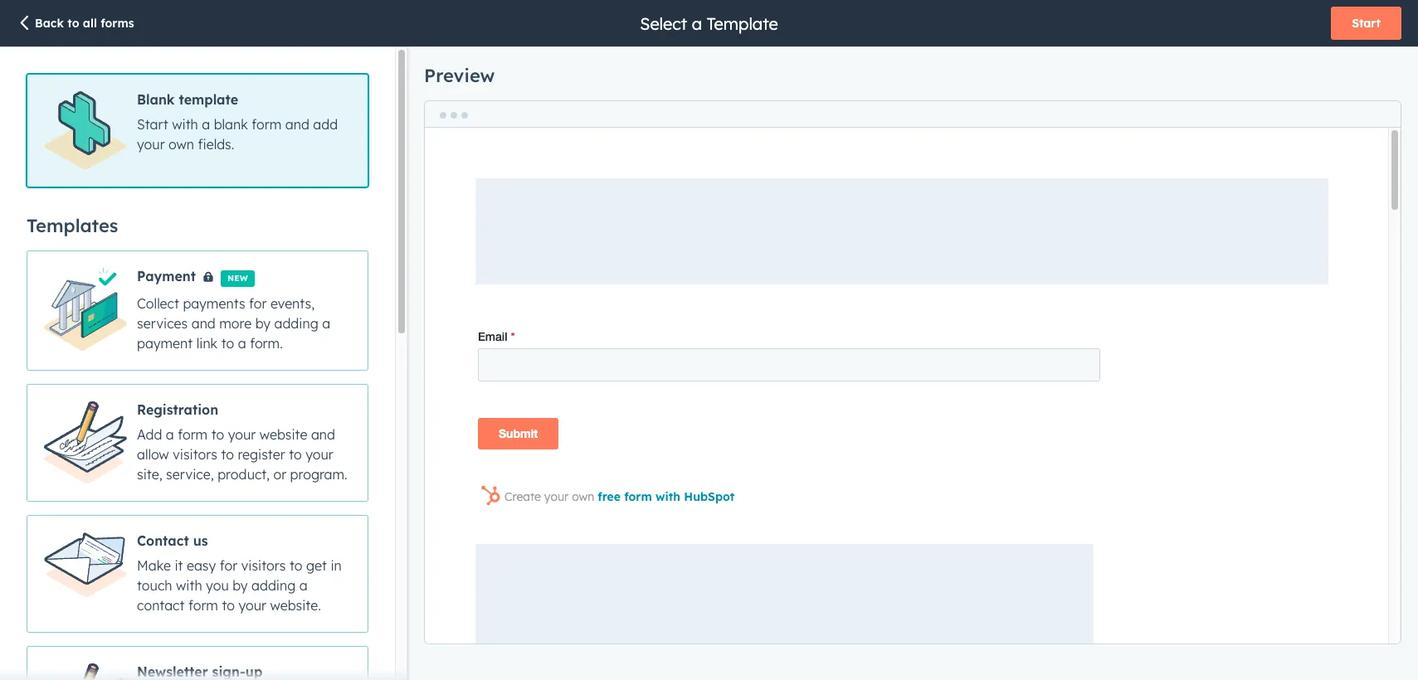 Task type: describe. For each thing, give the bounding box(es) containing it.
back to all forms link
[[17, 14, 134, 33]]

forms
[[101, 16, 134, 31]]

Newsletter sign-up checkbox
[[27, 646, 369, 681]]

select a template
[[640, 13, 779, 34]]

contact
[[137, 597, 185, 614]]

us
[[193, 533, 208, 549]]

start inside button
[[1353, 16, 1381, 31]]

add
[[313, 116, 338, 133]]

more
[[219, 315, 252, 332]]

templates
[[27, 214, 118, 237]]

get
[[306, 558, 327, 574]]

to down the you
[[222, 597, 235, 614]]

page section element
[[0, 0, 1419, 46]]

to up product,
[[221, 446, 234, 463]]

for inside collect payments for events, services and more by adding a payment link to a form.
[[249, 295, 267, 312]]

in
[[331, 558, 342, 574]]

services
[[137, 315, 188, 332]]

website
[[260, 426, 308, 443]]

to inside 'link'
[[67, 16, 79, 31]]

newsletter sign-up
[[137, 664, 263, 680]]

registration
[[137, 402, 218, 418]]

a inside registration add a form to your website and allow visitors to register to your site, service, product, or program.
[[166, 426, 174, 443]]

and inside collect payments for events, services and more by adding a payment link to a form.
[[192, 315, 216, 332]]

program.
[[290, 466, 348, 483]]

touch
[[137, 578, 172, 594]]

form inside blank template start with a blank form and add your own fields.
[[252, 116, 282, 133]]

select
[[640, 13, 687, 34]]

sign-
[[212, 664, 246, 680]]

with inside blank template start with a blank form and add your own fields.
[[172, 116, 198, 133]]

preview
[[424, 64, 495, 87]]

contact
[[137, 533, 189, 549]]

payment
[[137, 268, 196, 284]]

start button
[[1332, 7, 1402, 40]]

your up program. on the bottom of page
[[306, 446, 334, 463]]

template
[[707, 13, 779, 34]]

a inside blank template start with a blank form and add your own fields.
[[202, 116, 210, 133]]

fields.
[[198, 136, 234, 153]]

site,
[[137, 466, 162, 483]]

visitors inside registration add a form to your website and allow visitors to register to your site, service, product, or program.
[[173, 446, 217, 463]]

with inside contact us make it easy for visitors to get in touch with you by adding a contact form to your website.
[[176, 578, 202, 594]]

contact us make it easy for visitors to get in touch with you by adding a contact form to your website.
[[137, 533, 342, 614]]

your inside contact us make it easy for visitors to get in touch with you by adding a contact form to your website.
[[239, 597, 267, 614]]

your up 'register'
[[228, 426, 256, 443]]

payment
[[137, 335, 193, 352]]

new
[[228, 273, 248, 284]]

a inside contact us make it easy for visitors to get in touch with you by adding a contact form to your website.
[[300, 578, 308, 594]]

you
[[206, 578, 229, 594]]

collect
[[137, 295, 179, 312]]

form inside contact us make it easy for visitors to get in touch with you by adding a contact form to your website.
[[188, 597, 218, 614]]

payments
[[183, 295, 245, 312]]



Task type: vqa. For each thing, say whether or not it's contained in the screenshot.
the visitors inside the contact us make it easy for visitors to get in touch with you by adding a contact form to your website.
yes



Task type: locate. For each thing, give the bounding box(es) containing it.
with down it on the bottom
[[176, 578, 202, 594]]

your left website.
[[239, 597, 267, 614]]

collect payments for events, services and more by adding a payment link to a form.
[[137, 295, 331, 352]]

website.
[[270, 597, 321, 614]]

to
[[67, 16, 79, 31], [221, 335, 234, 352], [211, 426, 224, 443], [221, 446, 234, 463], [289, 446, 302, 463], [290, 558, 303, 574], [222, 597, 235, 614]]

1 horizontal spatial for
[[249, 295, 267, 312]]

back
[[35, 16, 64, 31]]

0 vertical spatial visitors
[[173, 446, 217, 463]]

0 vertical spatial with
[[172, 116, 198, 133]]

form inside registration add a form to your website and allow visitors to register to your site, service, product, or program.
[[178, 426, 208, 443]]

registration add a form to your website and allow visitors to register to your site, service, product, or program.
[[137, 402, 348, 483]]

0 horizontal spatial start
[[137, 116, 168, 133]]

1 horizontal spatial visitors
[[241, 558, 286, 574]]

product,
[[218, 466, 270, 483]]

adding inside collect payments for events, services and more by adding a payment link to a form.
[[274, 315, 319, 332]]

1 horizontal spatial and
[[285, 116, 310, 133]]

newsletter
[[137, 664, 208, 680]]

for up more at top left
[[249, 295, 267, 312]]

adding
[[274, 315, 319, 332], [252, 578, 296, 594]]

for
[[249, 295, 267, 312], [220, 558, 238, 574]]

1 vertical spatial adding
[[252, 578, 296, 594]]

up
[[246, 664, 263, 680]]

0 vertical spatial start
[[1353, 16, 1381, 31]]

visitors up website.
[[241, 558, 286, 574]]

and left add
[[285, 116, 310, 133]]

1 vertical spatial and
[[192, 315, 216, 332]]

1 vertical spatial with
[[176, 578, 202, 594]]

and inside blank template start with a blank form and add your own fields.
[[285, 116, 310, 133]]

0 vertical spatial by
[[255, 315, 271, 332]]

start inside blank template start with a blank form and add your own fields.
[[137, 116, 168, 133]]

or
[[273, 466, 287, 483]]

and for registration
[[311, 426, 335, 443]]

your left own at left top
[[137, 136, 165, 153]]

by inside collect payments for events, services and more by adding a payment link to a form.
[[255, 315, 271, 332]]

0 vertical spatial form
[[252, 116, 282, 133]]

1 vertical spatial form
[[178, 426, 208, 443]]

by right the you
[[233, 578, 248, 594]]

to down website
[[289, 446, 302, 463]]

register
[[238, 446, 285, 463]]

with up own at left top
[[172, 116, 198, 133]]

start
[[1353, 16, 1381, 31], [137, 116, 168, 133]]

0 horizontal spatial by
[[233, 578, 248, 594]]

form.
[[250, 335, 283, 352]]

1 horizontal spatial by
[[255, 315, 271, 332]]

None checkbox
[[27, 250, 369, 371]]

1 vertical spatial start
[[137, 116, 168, 133]]

for up the you
[[220, 558, 238, 574]]

0 horizontal spatial for
[[220, 558, 238, 574]]

1 horizontal spatial start
[[1353, 16, 1381, 31]]

link
[[196, 335, 218, 352]]

and inside registration add a form to your website and allow visitors to register to your site, service, product, or program.
[[311, 426, 335, 443]]

it
[[175, 558, 183, 574]]

2 vertical spatial and
[[311, 426, 335, 443]]

allow
[[137, 446, 169, 463]]

service,
[[166, 466, 214, 483]]

blank template start with a blank form and add your own fields.
[[137, 91, 338, 153]]

0 horizontal spatial and
[[192, 315, 216, 332]]

form down the registration at left
[[178, 426, 208, 443]]

with
[[172, 116, 198, 133], [176, 578, 202, 594]]

and for blank template
[[285, 116, 310, 133]]

and
[[285, 116, 310, 133], [192, 315, 216, 332], [311, 426, 335, 443]]

events,
[[271, 295, 315, 312]]

0 vertical spatial for
[[249, 295, 267, 312]]

1 vertical spatial visitors
[[241, 558, 286, 574]]

form down the you
[[188, 597, 218, 614]]

2 horizontal spatial and
[[311, 426, 335, 443]]

form
[[252, 116, 282, 133], [178, 426, 208, 443], [188, 597, 218, 614]]

to down the registration at left
[[211, 426, 224, 443]]

template
[[179, 91, 238, 108]]

easy
[[187, 558, 216, 574]]

by up form.
[[255, 315, 271, 332]]

by
[[255, 315, 271, 332], [233, 578, 248, 594]]

and right website
[[311, 426, 335, 443]]

none checkbox containing payment
[[27, 250, 369, 371]]

2 vertical spatial form
[[188, 597, 218, 614]]

back to all forms
[[35, 16, 134, 31]]

to right link
[[221, 335, 234, 352]]

all
[[83, 16, 97, 31]]

add
[[137, 426, 162, 443]]

0 vertical spatial and
[[285, 116, 310, 133]]

adding inside contact us make it easy for visitors to get in touch with you by adding a contact form to your website.
[[252, 578, 296, 594]]

visitors up service,
[[173, 446, 217, 463]]

form right blank
[[252, 116, 282, 133]]

adding up website.
[[252, 578, 296, 594]]

to left all
[[67, 16, 79, 31]]

1 vertical spatial by
[[233, 578, 248, 594]]

to inside collect payments for events, services and more by adding a payment link to a form.
[[221, 335, 234, 352]]

by inside contact us make it easy for visitors to get in touch with you by adding a contact form to your website.
[[233, 578, 248, 594]]

1 vertical spatial for
[[220, 558, 238, 574]]

and up link
[[192, 315, 216, 332]]

adding down events,
[[274, 315, 319, 332]]

0 vertical spatial adding
[[274, 315, 319, 332]]

blank
[[214, 116, 248, 133]]

make
[[137, 558, 171, 574]]

None checkbox
[[27, 74, 369, 187], [27, 384, 369, 502], [27, 515, 369, 633], [27, 74, 369, 187], [27, 384, 369, 502], [27, 515, 369, 633]]

to left get
[[290, 558, 303, 574]]

blank
[[137, 91, 175, 108]]

visitors
[[173, 446, 217, 463], [241, 558, 286, 574]]

0 horizontal spatial visitors
[[173, 446, 217, 463]]

for inside contact us make it easy for visitors to get in touch with you by adding a contact form to your website.
[[220, 558, 238, 574]]

visitors inside contact us make it easy for visitors to get in touch with you by adding a contact form to your website.
[[241, 558, 286, 574]]

your
[[137, 136, 165, 153], [228, 426, 256, 443], [306, 446, 334, 463], [239, 597, 267, 614]]

your inside blank template start with a blank form and add your own fields.
[[137, 136, 165, 153]]

own
[[169, 136, 194, 153]]

a
[[692, 13, 702, 34], [202, 116, 210, 133], [322, 315, 331, 332], [238, 335, 246, 352], [166, 426, 174, 443], [300, 578, 308, 594]]



